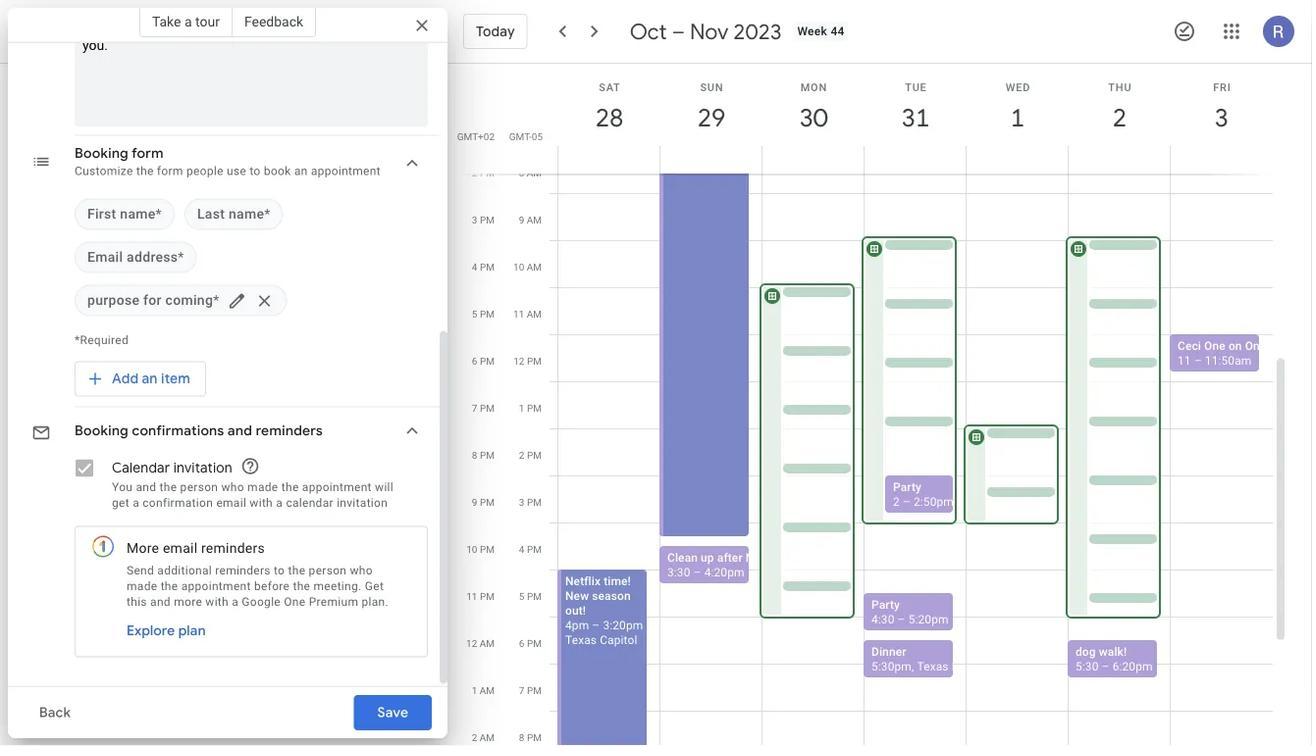 Task type: vqa. For each thing, say whether or not it's contained in the screenshot.
Main drawer image
no



Task type: describe. For each thing, give the bounding box(es) containing it.
to inside 'booking form customize the form people use to book an appointment'
[[250, 165, 261, 179]]

email
[[87, 250, 123, 266]]

* right for
[[213, 293, 219, 309]]

this
[[127, 596, 147, 610]]

on
[[1229, 340, 1242, 353]]

will for appointment
[[375, 481, 394, 495]]

sun 29
[[696, 81, 724, 134]]

netflix time! new season out! 4pm – 3:20pm texas capitol
[[565, 575, 643, 648]]

gmt-05
[[509, 131, 543, 142]]

the up before
[[288, 564, 306, 578]]

texas
[[565, 634, 597, 648]]

plan.
[[362, 596, 389, 610]]

list item containing email address
[[75, 242, 197, 274]]

take a tour
[[152, 13, 220, 29]]

pm down gmt+02
[[480, 167, 495, 179]]

1 vertical spatial 5
[[519, 591, 525, 603]]

person inside "you and the person who made the appointment will get a confirmation email with a calendar invitation"
[[180, 481, 218, 495]]

1 vertical spatial form
[[157, 165, 183, 179]]

new
[[565, 590, 589, 604]]

booking confirmations and reminders button
[[67, 412, 436, 448]]

clean
[[667, 552, 698, 565]]

appointment inside the more email reminders send additional reminders to the person who made the appointment before the meeting. get this and more with a google one premium plan.
[[181, 580, 251, 594]]

purpose for coming *
[[87, 293, 219, 309]]

* for last name
[[264, 207, 270, 223]]

3:30
[[667, 566, 691, 580]]

week
[[300, 22, 332, 38]]

12 for 12 pm
[[514, 355, 525, 367]]

party for 4:30
[[872, 599, 900, 612]]

book like 2 meetings a week or i will block you.
[[82, 22, 415, 54]]

invitation inside "you and the person who made the appointment will get a confirmation email with a calendar invitation"
[[337, 497, 388, 510]]

pm right the 10 pm
[[527, 544, 542, 556]]

tue
[[905, 81, 927, 93]]

0 horizontal spatial 5 pm
[[472, 308, 495, 320]]

you and the person who made the appointment will get a confirmation email with a calendar invitation
[[112, 481, 394, 510]]

2 down 1 am
[[472, 732, 477, 744]]

28
[[594, 102, 622, 134]]

list item containing first name
[[75, 199, 175, 231]]

i
[[351, 22, 355, 38]]

name for first name
[[120, 207, 156, 223]]

0 horizontal spatial 6 pm
[[472, 355, 495, 367]]

or
[[335, 22, 348, 38]]

and inside the more email reminders send additional reminders to the person who made the appointment before the meeting. get this and more with a google one premium plan.
[[150, 596, 171, 610]]

name for last name
[[229, 207, 264, 223]]

pm left texas
[[527, 638, 542, 650]]

pm right 1 am
[[527, 685, 542, 697]]

0 horizontal spatial 6
[[472, 355, 478, 367]]

11 inside ceci one on one 11 – 11:50am
[[1178, 354, 1191, 368]]

44
[[831, 25, 845, 38]]

get
[[112, 497, 129, 510]]

friday, november 3 element
[[1199, 95, 1245, 140]]

5:20pm
[[909, 613, 949, 627]]

30 column header
[[762, 64, 865, 174]]

11 pm
[[466, 591, 495, 603]]

back
[[39, 705, 71, 722]]

oct – nov 2023
[[630, 18, 782, 45]]

you.
[[82, 38, 108, 54]]

today button
[[463, 8, 528, 55]]

monday, october 30 element
[[791, 95, 836, 140]]

9 for 9 pm
[[472, 497, 478, 508]]

the up confirmation
[[160, 481, 177, 495]]

booking confirmations and reminders
[[75, 423, 323, 441]]

mon
[[801, 81, 828, 93]]

today
[[476, 23, 515, 40]]

pm up the 10 pm
[[480, 497, 495, 508]]

pm left 1 pm
[[480, 402, 495, 414]]

12 for 12 am
[[466, 638, 477, 650]]

booking for booking confirmations and reminders
[[75, 423, 129, 441]]

thu
[[1109, 81, 1132, 93]]

tue 31
[[900, 81, 929, 134]]

email inside "you and the person who made the appointment will get a confirmation email with a calendar invitation"
[[216, 497, 246, 510]]

1 horizontal spatial 3
[[519, 497, 525, 508]]

explore plan
[[127, 623, 206, 641]]

0 horizontal spatial 5
[[472, 308, 478, 320]]

made inside "you and the person who made the appointment will get a confirmation email with a calendar invitation"
[[247, 481, 278, 495]]

0 vertical spatial 7
[[472, 402, 478, 414]]

last name *
[[197, 207, 270, 223]]

feedback
[[244, 13, 303, 29]]

binge
[[784, 552, 815, 565]]

2 horizontal spatial one
[[1245, 340, 1267, 353]]

12 pm
[[514, 355, 542, 367]]

0 vertical spatial 3 pm
[[472, 214, 495, 226]]

0 vertical spatial 8
[[519, 167, 524, 179]]

to inside the more email reminders send additional reminders to the person who made the appointment before the meeting. get this and more with a google one premium plan.
[[274, 564, 285, 578]]

4pm
[[565, 619, 589, 633]]

05
[[532, 131, 543, 142]]

email inside the more email reminders send additional reminders to the person who made the appointment before the meeting. get this and more with a google one premium plan.
[[163, 541, 198, 558]]

grid containing 28
[[455, 0, 1289, 747]]

appointment inside "you and the person who made the appointment will get a confirmation email with a calendar invitation"
[[302, 481, 372, 495]]

a inside the more email reminders send additional reminders to the person who made the appointment before the meeting. get this and more with a google one premium plan.
[[232, 596, 239, 610]]

11 am
[[513, 308, 542, 320]]

google
[[242, 596, 281, 610]]

coming
[[165, 293, 213, 309]]

confirmation
[[143, 497, 213, 510]]

9 pm
[[472, 497, 495, 508]]

get
[[365, 580, 384, 594]]

1 horizontal spatial 5 pm
[[519, 591, 542, 603]]

netflix inside netflix time! new season out! 4pm – 3:20pm texas capitol
[[565, 575, 601, 589]]

dinner
[[872, 646, 906, 660]]

29
[[696, 102, 724, 134]]

take a tour button
[[139, 6, 233, 37]]

a right get
[[133, 497, 139, 510]]

meeting.
[[314, 580, 362, 594]]

who inside the more email reminders send additional reminders to the person who made the appointment before the meeting. get this and more with a google one premium plan.
[[350, 564, 373, 578]]

back button
[[24, 690, 86, 737]]

with inside the more email reminders send additional reminders to the person who made the appointment before the meeting. get this and more with a google one premium plan.
[[205, 596, 229, 610]]

pm left 10 am
[[480, 261, 495, 273]]

an inside button
[[142, 371, 158, 389]]

pm up the "9 pm"
[[480, 450, 495, 461]]

purpose
[[87, 293, 140, 309]]

am for 1 am
[[480, 685, 495, 697]]

3 column header
[[1170, 64, 1273, 174]]

am for 12 am
[[480, 638, 495, 650]]

– inside netflix time! new season out! 4pm – 3:20pm texas capitol
[[592, 619, 600, 633]]

will for i
[[358, 22, 379, 38]]

booking form customize the form people use to book an appointment
[[75, 145, 381, 179]]

the up calendar
[[281, 481, 299, 495]]

first name *
[[87, 207, 162, 223]]

2 inside book like 2 meetings a week or i will block you.
[[218, 22, 226, 38]]

am for 10 am
[[527, 261, 542, 273]]

before
[[254, 580, 290, 594]]

a left calendar
[[276, 497, 283, 510]]

* for first name
[[156, 207, 162, 223]]

*required
[[75, 334, 129, 347]]

0 vertical spatial form
[[132, 145, 164, 163]]

1 am
[[472, 685, 495, 697]]

thu 2
[[1109, 81, 1132, 134]]

2 column header
[[1068, 64, 1171, 174]]

1 vertical spatial 4
[[519, 544, 525, 556]]

party 2 – 2:50pm
[[893, 481, 954, 509]]

– right oct
[[672, 18, 685, 45]]

add an item
[[112, 371, 190, 389]]

10 am
[[513, 261, 542, 273]]

week 44
[[797, 25, 845, 38]]

0 horizontal spatial 4 pm
[[472, 261, 495, 273]]

take
[[152, 13, 181, 29]]

2 inside party 2 – 2:50pm
[[893, 496, 900, 509]]

pm up 1 pm
[[527, 355, 542, 367]]

– inside clean up after netflix binge 3:30 – 4:20pm
[[694, 566, 701, 580]]

confirmations
[[132, 423, 224, 441]]

0 vertical spatial 2 pm
[[472, 167, 495, 179]]

and inside "you and the person who made the appointment will get a confirmation email with a calendar invitation"
[[136, 481, 156, 495]]

people
[[186, 165, 224, 179]]

1 vertical spatial 6
[[519, 638, 525, 650]]

0 vertical spatial 4
[[472, 261, 478, 273]]

Description text field
[[82, 22, 420, 120]]

– inside party 2 – 2:50pm
[[903, 496, 911, 509]]

10 pm
[[466, 544, 495, 556]]

address
[[127, 250, 178, 266]]

1 horizontal spatial 3 pm
[[519, 497, 542, 508]]

pm down the "9 pm"
[[480, 544, 495, 556]]

8 am
[[519, 167, 542, 179]]

pm left '9 am'
[[480, 214, 495, 226]]

with inside "you and the person who made the appointment will get a confirmation email with a calendar invitation"
[[250, 497, 273, 510]]

10 for 10 pm
[[466, 544, 478, 556]]

– inside party 4:30 – 5:20pm
[[898, 613, 906, 627]]

add an item button
[[75, 356, 206, 403]]

* for email address
[[178, 250, 184, 266]]

fri
[[1213, 81, 1231, 93]]

pm down the 10 pm
[[480, 591, 495, 603]]

,
[[912, 661, 914, 674]]

out!
[[565, 605, 586, 618]]

pm left 11 am
[[480, 308, 495, 320]]

a inside "button"
[[184, 13, 192, 29]]

pm left new on the left bottom
[[527, 591, 542, 603]]



Task type: locate. For each thing, give the bounding box(es) containing it.
ceci one on one 11 – 11:50am
[[1178, 340, 1267, 368]]

0 vertical spatial 6
[[472, 355, 478, 367]]

1 vertical spatial made
[[127, 580, 157, 594]]

and inside 'dropdown button'
[[228, 423, 252, 441]]

3 pm
[[472, 214, 495, 226], [519, 497, 542, 508]]

1 down wed
[[1010, 102, 1024, 134]]

1 horizontal spatial 11
[[513, 308, 524, 320]]

use
[[227, 165, 246, 179]]

dog walk! 5:30 – 6:20pm
[[1076, 646, 1153, 674]]

gmt+02
[[457, 131, 495, 142]]

9
[[519, 214, 524, 226], [472, 497, 478, 508]]

– right the 4pm
[[592, 619, 600, 633]]

1 for am
[[472, 685, 477, 697]]

person
[[180, 481, 218, 495], [309, 564, 347, 578]]

person inside the more email reminders send additional reminders to the person who made the appointment before the meeting. get this and more with a google one premium plan.
[[309, 564, 347, 578]]

6 pm left 12 pm
[[472, 355, 495, 367]]

– down ceci
[[1194, 354, 1202, 368]]

will inside book like 2 meetings a week or i will block you.
[[358, 22, 379, 38]]

pm down 12 pm
[[527, 402, 542, 414]]

made
[[247, 481, 278, 495], [127, 580, 157, 594]]

– inside dog walk! 5:30 – 6:20pm
[[1102, 661, 1110, 674]]

0 horizontal spatial one
[[284, 596, 306, 610]]

0 horizontal spatial to
[[250, 165, 261, 179]]

0 horizontal spatial 3 pm
[[472, 214, 495, 226]]

booking for booking form customize the form people use to book an appointment
[[75, 145, 129, 163]]

oct
[[630, 18, 667, 45]]

2 inside 'thu 2'
[[1112, 102, 1126, 134]]

1 vertical spatial 12
[[466, 638, 477, 650]]

1 booking from the top
[[75, 145, 129, 163]]

pm left 12 pm
[[480, 355, 495, 367]]

time!
[[604, 575, 631, 589]]

to right the 'use'
[[250, 165, 261, 179]]

am down the 05
[[527, 167, 542, 179]]

person up confirmation
[[180, 481, 218, 495]]

a inside book like 2 meetings a week or i will block you.
[[289, 22, 297, 38]]

wednesday, november 1 element
[[995, 95, 1040, 140]]

2 left 2:50pm
[[893, 496, 900, 509]]

0 vertical spatial who
[[221, 481, 244, 495]]

1 horizontal spatial invitation
[[337, 497, 388, 510]]

0 vertical spatial to
[[250, 165, 261, 179]]

tuesday, october 31 element
[[893, 95, 938, 140]]

add
[[112, 371, 139, 389]]

party inside party 2 – 2:50pm
[[893, 481, 922, 495]]

1 vertical spatial 7 pm
[[519, 685, 542, 697]]

clean up after netflix binge 3:30 – 4:20pm
[[667, 552, 815, 580]]

booking inside 'booking form customize the form people use to book an appointment'
[[75, 145, 129, 163]]

netflix
[[746, 552, 781, 565], [565, 575, 601, 589]]

6 pm
[[472, 355, 495, 367], [519, 638, 542, 650]]

tour
[[195, 13, 220, 29]]

list item containing purpose for coming
[[75, 286, 287, 317]]

the
[[136, 165, 154, 179], [160, 481, 177, 495], [281, 481, 299, 495], [288, 564, 306, 578], [161, 580, 178, 594], [293, 580, 310, 594]]

the inside 'booking form customize the form people use to book an appointment'
[[136, 165, 154, 179]]

list item
[[75, 199, 175, 231], [184, 199, 283, 231], [75, 242, 197, 274], [75, 286, 287, 317]]

1 horizontal spatial 7 pm
[[519, 685, 542, 697]]

31
[[900, 102, 929, 134]]

pm down 1 pm
[[527, 450, 542, 461]]

1 horizontal spatial name
[[229, 207, 264, 223]]

12 am
[[466, 638, 495, 650]]

9 up the 10 pm
[[472, 497, 478, 508]]

2 vertical spatial 3
[[519, 497, 525, 508]]

11 for 11 am
[[513, 308, 524, 320]]

like
[[194, 22, 214, 38]]

0 vertical spatial email
[[216, 497, 246, 510]]

1 vertical spatial 3
[[472, 214, 478, 226]]

0 vertical spatial booking
[[75, 145, 129, 163]]

3 pm left '9 am'
[[472, 214, 495, 226]]

more
[[174, 596, 202, 610]]

list item up 'email address *' at left top
[[75, 199, 175, 231]]

reminders up before
[[215, 564, 271, 578]]

pm right the "9 pm"
[[527, 497, 542, 508]]

list item containing last name
[[184, 199, 283, 231]]

1 horizontal spatial to
[[274, 564, 285, 578]]

reminders up "you and the person who made the appointment will get a confirmation email with a calendar invitation"
[[256, 423, 323, 441]]

after
[[717, 552, 743, 565]]

1 vertical spatial email
[[163, 541, 198, 558]]

a left week
[[289, 22, 297, 38]]

0 vertical spatial 11
[[513, 308, 524, 320]]

wed
[[1006, 81, 1031, 93]]

first
[[87, 207, 116, 223]]

4 left 10 am
[[472, 261, 478, 273]]

4 pm left 10 am
[[472, 261, 495, 273]]

season
[[592, 590, 631, 604]]

you
[[112, 481, 133, 495]]

0 vertical spatial will
[[358, 22, 379, 38]]

reminders up additional
[[201, 541, 265, 558]]

0 horizontal spatial 10
[[466, 544, 478, 556]]

11 down 10 am
[[513, 308, 524, 320]]

2 pm
[[472, 167, 495, 179], [519, 450, 542, 461]]

2 am
[[472, 732, 495, 744]]

0 horizontal spatial name
[[120, 207, 156, 223]]

4:30
[[872, 613, 895, 627]]

1 down 12 am
[[472, 685, 477, 697]]

9 for 9 am
[[519, 214, 524, 226]]

list item down the 'use'
[[184, 199, 283, 231]]

0 vertical spatial 5 pm
[[472, 308, 495, 320]]

6:20pm
[[1113, 661, 1153, 674]]

meetings
[[229, 22, 286, 38]]

2 pm down 1 pm
[[519, 450, 542, 461]]

netflix inside clean up after netflix binge 3:30 – 4:20pm
[[746, 552, 781, 565]]

party
[[893, 481, 922, 495], [872, 599, 900, 612]]

saturday, october 28 element
[[587, 95, 632, 140]]

to up before
[[274, 564, 285, 578]]

party up 2:50pm
[[893, 481, 922, 495]]

8 up the "9 pm"
[[472, 450, 478, 461]]

0 vertical spatial netflix
[[746, 552, 781, 565]]

2 horizontal spatial 3
[[1214, 102, 1228, 134]]

1 vertical spatial 8 pm
[[519, 732, 542, 744]]

0 horizontal spatial 7
[[472, 402, 478, 414]]

1 horizontal spatial one
[[1204, 340, 1226, 353]]

2 vertical spatial reminders
[[215, 564, 271, 578]]

6 right 12 am
[[519, 638, 525, 650]]

list item down first name *
[[75, 242, 197, 274]]

1 vertical spatial person
[[309, 564, 347, 578]]

book
[[160, 22, 190, 38], [264, 165, 291, 179]]

3 left '9 am'
[[472, 214, 478, 226]]

2 vertical spatial 8
[[519, 732, 525, 744]]

am for 9 am
[[527, 214, 542, 226]]

1 vertical spatial invitation
[[337, 497, 388, 510]]

gmt-
[[509, 131, 532, 142]]

form up customize
[[132, 145, 164, 163]]

28 column header
[[558, 64, 661, 174]]

– left 2:50pm
[[903, 496, 911, 509]]

2 name from the left
[[229, 207, 264, 223]]

0 horizontal spatial 9
[[472, 497, 478, 508]]

email address *
[[87, 250, 184, 266]]

1 inside wed 1
[[1010, 102, 1024, 134]]

1 vertical spatial reminders
[[201, 541, 265, 558]]

0 horizontal spatial email
[[163, 541, 198, 558]]

1 for pm
[[519, 402, 525, 414]]

up
[[701, 552, 714, 565]]

am up 12 pm
[[527, 308, 542, 320]]

a left 'like'
[[184, 13, 192, 29]]

and right this
[[150, 596, 171, 610]]

send
[[127, 564, 154, 578]]

5 left 11 am
[[472, 308, 478, 320]]

0 horizontal spatial invitation
[[173, 460, 232, 478]]

made inside the more email reminders send additional reminders to the person who made the appointment before the meeting. get this and more with a google one premium plan.
[[127, 580, 157, 594]]

11 up 12 am
[[466, 591, 478, 603]]

an right add
[[142, 371, 158, 389]]

party inside party 4:30 – 5:20pm
[[872, 599, 900, 612]]

sat
[[599, 81, 621, 93]]

7
[[472, 402, 478, 414], [519, 685, 525, 697]]

additional
[[157, 564, 212, 578]]

1 vertical spatial netflix
[[565, 575, 601, 589]]

ceci
[[1178, 340, 1201, 353]]

0 vertical spatial invitation
[[173, 460, 232, 478]]

more
[[127, 541, 159, 558]]

one
[[1204, 340, 1226, 353], [1245, 340, 1267, 353], [284, 596, 306, 610]]

7 right 1 am
[[519, 685, 525, 697]]

1 horizontal spatial 4 pm
[[519, 544, 542, 556]]

0 horizontal spatial netflix
[[565, 575, 601, 589]]

wed 1
[[1006, 81, 1031, 134]]

0 vertical spatial appointment
[[311, 165, 381, 179]]

reminders
[[256, 423, 323, 441], [201, 541, 265, 558], [215, 564, 271, 578]]

party for 2
[[893, 481, 922, 495]]

0 horizontal spatial 7 pm
[[472, 402, 495, 414]]

8 pm up the "9 pm"
[[472, 450, 495, 461]]

0 vertical spatial 9
[[519, 214, 524, 226]]

0 vertical spatial 8 pm
[[472, 450, 495, 461]]

last
[[197, 207, 225, 223]]

0 horizontal spatial 8 pm
[[472, 450, 495, 461]]

and right confirmations
[[228, 423, 252, 441]]

3 inside fri 3
[[1214, 102, 1228, 134]]

party up 4:30
[[872, 599, 900, 612]]

* right last
[[264, 207, 270, 223]]

0 vertical spatial book
[[160, 22, 190, 38]]

1 vertical spatial 7
[[519, 685, 525, 697]]

1 horizontal spatial 8 pm
[[519, 732, 542, 744]]

am down 1 am
[[480, 732, 495, 744]]

who
[[221, 481, 244, 495], [350, 564, 373, 578]]

email
[[216, 497, 246, 510], [163, 541, 198, 558]]

7 left 1 pm
[[472, 402, 478, 414]]

0 vertical spatial 5
[[472, 308, 478, 320]]

name right last
[[229, 207, 264, 223]]

9 am
[[519, 214, 542, 226]]

10 up 11 am
[[513, 261, 524, 273]]

12 down 11 pm
[[466, 638, 477, 650]]

4:20pm
[[704, 566, 745, 580]]

0 vertical spatial 10
[[513, 261, 524, 273]]

0 vertical spatial 4 pm
[[472, 261, 495, 273]]

netflix up new on the left bottom
[[565, 575, 601, 589]]

an inside 'booking form customize the form people use to book an appointment'
[[294, 165, 308, 179]]

calendar
[[112, 460, 170, 478]]

will
[[358, 22, 379, 38], [375, 481, 394, 495]]

book inside 'booking form customize the form people use to book an appointment'
[[264, 165, 291, 179]]

1 vertical spatial 9
[[472, 497, 478, 508]]

2023
[[734, 18, 782, 45]]

with left calendar
[[250, 497, 273, 510]]

pm right 2 am
[[527, 732, 542, 744]]

1 vertical spatial 11
[[1178, 354, 1191, 368]]

1 vertical spatial 8
[[472, 450, 478, 461]]

1 vertical spatial party
[[872, 599, 900, 612]]

1 down 12 pm
[[519, 402, 525, 414]]

email right confirmation
[[216, 497, 246, 510]]

4 right the 10 pm
[[519, 544, 525, 556]]

am
[[527, 167, 542, 179], [527, 214, 542, 226], [527, 261, 542, 273], [527, 308, 542, 320], [480, 638, 495, 650], [480, 685, 495, 697], [480, 732, 495, 744]]

am up 2 am
[[480, 685, 495, 697]]

8
[[519, 167, 524, 179], [472, 450, 478, 461], [519, 732, 525, 744]]

* up address
[[156, 207, 162, 223]]

1 horizontal spatial made
[[247, 481, 278, 495]]

11 for 11 pm
[[466, 591, 478, 603]]

1 column header
[[966, 64, 1069, 174]]

the right customize
[[136, 165, 154, 179]]

am down '9 am'
[[527, 261, 542, 273]]

the right before
[[293, 580, 310, 594]]

0 vertical spatial 7 pm
[[472, 402, 495, 414]]

1 horizontal spatial 10
[[513, 261, 524, 273]]

2
[[218, 22, 226, 38], [1112, 102, 1126, 134], [472, 167, 478, 179], [519, 450, 525, 461], [893, 496, 900, 509], [472, 732, 477, 744]]

2 down gmt+02
[[472, 167, 478, 179]]

invitation right calendar
[[337, 497, 388, 510]]

0 vertical spatial 1
[[1010, 102, 1024, 134]]

2 vertical spatial appointment
[[181, 580, 251, 594]]

31 column header
[[864, 64, 967, 174]]

grid
[[455, 0, 1289, 747]]

0 vertical spatial 6 pm
[[472, 355, 495, 367]]

am for 2 am
[[480, 732, 495, 744]]

8 down gmt-
[[519, 167, 524, 179]]

the down additional
[[161, 580, 178, 594]]

will inside "you and the person who made the appointment will get a confirmation email with a calendar invitation"
[[375, 481, 394, 495]]

3:20pm
[[603, 619, 643, 633]]

booking up calendar
[[75, 423, 129, 441]]

8 right 2 am
[[519, 732, 525, 744]]

am down 8 am
[[527, 214, 542, 226]]

one inside the more email reminders send additional reminders to the person who made the appointment before the meeting. get this and more with a google one premium plan.
[[284, 596, 306, 610]]

one up 11:50am
[[1204, 340, 1226, 353]]

0 vertical spatial person
[[180, 481, 218, 495]]

with right more on the bottom left
[[205, 596, 229, 610]]

sun
[[700, 81, 724, 93]]

1 horizontal spatial 7
[[519, 685, 525, 697]]

sunday, october 29 element
[[689, 95, 734, 140]]

5 pm left 11 am
[[472, 308, 495, 320]]

1 vertical spatial and
[[136, 481, 156, 495]]

invitation down booking confirmations and reminders
[[173, 460, 232, 478]]

– inside ceci one on one 11 – 11:50am
[[1194, 354, 1202, 368]]

booking
[[75, 145, 129, 163], [75, 423, 129, 441]]

week
[[797, 25, 828, 38]]

0 horizontal spatial 3
[[472, 214, 478, 226]]

1 horizontal spatial 5
[[519, 591, 525, 603]]

appointment inside 'booking form customize the form people use to book an appointment'
[[311, 165, 381, 179]]

0 horizontal spatial 12
[[466, 638, 477, 650]]

0 horizontal spatial person
[[180, 481, 218, 495]]

0 horizontal spatial 1
[[472, 685, 477, 697]]

10
[[513, 261, 524, 273], [466, 544, 478, 556]]

10 for 10 am
[[513, 261, 524, 273]]

who inside "you and the person who made the appointment will get a confirmation email with a calendar invitation"
[[221, 481, 244, 495]]

who down 'booking confirmations and reminders' 'dropdown button'
[[221, 481, 244, 495]]

– down walk!
[[1102, 661, 1110, 674]]

one down before
[[284, 596, 306, 610]]

1 vertical spatial 6 pm
[[519, 638, 542, 650]]

1 name from the left
[[120, 207, 156, 223]]

book right the 'use'
[[264, 165, 291, 179]]

calendar
[[286, 497, 334, 510]]

explore
[[127, 623, 175, 641]]

0 vertical spatial 3
[[1214, 102, 1228, 134]]

0 horizontal spatial made
[[127, 580, 157, 594]]

3 down fri
[[1214, 102, 1228, 134]]

pm
[[480, 167, 495, 179], [480, 214, 495, 226], [480, 261, 495, 273], [480, 308, 495, 320], [480, 355, 495, 367], [527, 355, 542, 367], [480, 402, 495, 414], [527, 402, 542, 414], [480, 450, 495, 461], [527, 450, 542, 461], [480, 497, 495, 508], [527, 497, 542, 508], [480, 544, 495, 556], [527, 544, 542, 556], [480, 591, 495, 603], [527, 591, 542, 603], [527, 638, 542, 650], [527, 685, 542, 697], [527, 732, 542, 744]]

1 horizontal spatial person
[[309, 564, 347, 578]]

0 horizontal spatial 4
[[472, 261, 478, 273]]

1 horizontal spatial an
[[294, 165, 308, 179]]

2 down 1 pm
[[519, 450, 525, 461]]

booking inside 'dropdown button'
[[75, 423, 129, 441]]

2 down thu
[[1112, 102, 1126, 134]]

reminders inside 'dropdown button'
[[256, 423, 323, 441]]

0 vertical spatial with
[[250, 497, 273, 510]]

9 up 10 am
[[519, 214, 524, 226]]

am for 8 am
[[527, 167, 542, 179]]

* up coming
[[178, 250, 184, 266]]

6 pm right 12 am
[[519, 638, 542, 650]]

11
[[513, 308, 524, 320], [1178, 354, 1191, 368], [466, 591, 478, 603]]

1 horizontal spatial 6 pm
[[519, 638, 542, 650]]

1 vertical spatial 2 pm
[[519, 450, 542, 461]]

1
[[1010, 102, 1024, 134], [519, 402, 525, 414], [472, 685, 477, 697]]

nov
[[690, 18, 729, 45]]

1 horizontal spatial book
[[264, 165, 291, 179]]

1 horizontal spatial 12
[[514, 355, 525, 367]]

5 right 11 pm
[[519, 591, 525, 603]]

1 horizontal spatial email
[[216, 497, 246, 510]]

form left people
[[157, 165, 183, 179]]

1 vertical spatial booking
[[75, 423, 129, 441]]

walk!
[[1099, 646, 1127, 660]]

0 vertical spatial an
[[294, 165, 308, 179]]

4 pm
[[472, 261, 495, 273], [519, 544, 542, 556]]

2 vertical spatial and
[[150, 596, 171, 610]]

1 horizontal spatial 6
[[519, 638, 525, 650]]

8 pm right 2 am
[[519, 732, 542, 744]]

explore plan button
[[119, 614, 214, 650]]

29 column header
[[660, 64, 763, 174]]

5:30pm ,
[[872, 661, 917, 674]]

1 horizontal spatial 2 pm
[[519, 450, 542, 461]]

11:50am
[[1205, 354, 1252, 368]]

0 horizontal spatial who
[[221, 481, 244, 495]]

1 horizontal spatial with
[[250, 497, 273, 510]]

book left 'like'
[[160, 22, 190, 38]]

sat 28
[[594, 81, 622, 134]]

thursday, november 2 element
[[1097, 95, 1143, 140]]

book inside book like 2 meetings a week or i will block you.
[[160, 22, 190, 38]]

party 4:30 – 5:20pm
[[872, 599, 949, 627]]

11 down ceci
[[1178, 354, 1191, 368]]

am for 11 am
[[527, 308, 542, 320]]

4 pm right the 10 pm
[[519, 544, 542, 556]]

4
[[472, 261, 478, 273], [519, 544, 525, 556]]

0 vertical spatial 12
[[514, 355, 525, 367]]

2 booking from the top
[[75, 423, 129, 441]]

for
[[143, 293, 162, 309]]

customize
[[75, 165, 133, 179]]



